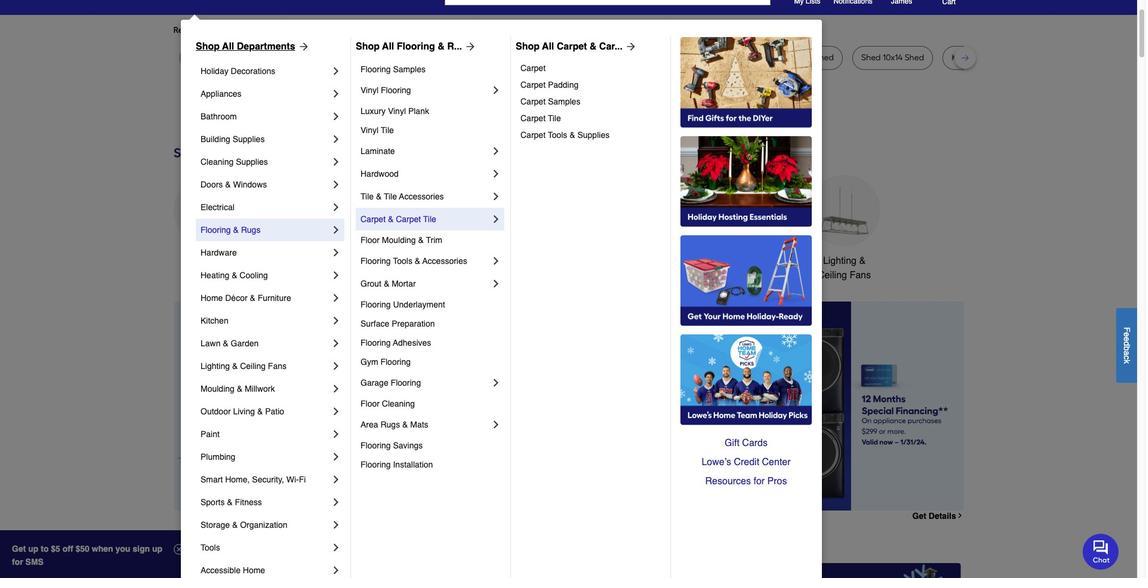 Task type: vqa. For each thing, say whether or not it's contained in the screenshot.
'Living' at the bottom of the page
yes



Task type: locate. For each thing, give the bounding box(es) containing it.
2 vertical spatial tools
[[201, 543, 220, 552]]

0 vertical spatial more
[[306, 25, 325, 35]]

carpet inside shop all carpet & car... link
[[557, 41, 587, 52]]

10x14
[[883, 53, 903, 63]]

moulding
[[382, 235, 416, 245], [201, 384, 235, 394]]

accessories inside "tile & tile accessories" link
[[399, 192, 444, 201]]

tools for carpet
[[548, 130, 568, 140]]

kitchen
[[447, 256, 479, 266], [201, 316, 229, 326]]

1 vertical spatial lighting & ceiling fans
[[201, 361, 287, 371]]

home for accessible home
[[243, 566, 265, 575]]

3 shed from the left
[[862, 53, 881, 63]]

1 horizontal spatial cleaning
[[382, 399, 415, 409]]

door
[[370, 53, 388, 63]]

0 vertical spatial lighting
[[824, 256, 857, 266]]

get up sms
[[12, 544, 26, 554]]

f e e d b a c k
[[1123, 327, 1132, 364]]

tools down floor moulding & trim
[[393, 256, 413, 266]]

1 horizontal spatial samples
[[548, 97, 581, 106]]

you
[[282, 25, 296, 35], [388, 25, 402, 35]]

carpet tools & supplies link
[[521, 127, 662, 143]]

arrow right image up flooring samples link
[[462, 41, 477, 53]]

carpet inside carpet link
[[521, 63, 546, 73]]

lowe's credit center
[[702, 457, 791, 468]]

1 horizontal spatial bathroom
[[643, 256, 684, 266]]

lighting inside button
[[824, 256, 857, 266]]

1 horizontal spatial arrow right image
[[462, 41, 477, 53]]

tile
[[548, 113, 561, 123], [381, 125, 394, 135], [361, 192, 374, 201], [384, 192, 397, 201], [423, 214, 437, 224]]

appliances up heating
[[186, 256, 233, 266]]

1 vertical spatial more
[[174, 532, 213, 551]]

1 horizontal spatial smart
[[727, 256, 753, 266]]

2 horizontal spatial shop
[[516, 41, 540, 52]]

savings
[[393, 441, 423, 450]]

1 vertical spatial kitchen
[[201, 316, 229, 326]]

rugs down arrow left image
[[381, 420, 400, 429]]

home inside "accessible home" link
[[243, 566, 265, 575]]

shed left the 10x14
[[862, 53, 881, 63]]

chevron right image for grout & mortar
[[490, 278, 502, 290]]

chevron right image for flooring & rugs
[[330, 224, 342, 236]]

$50
[[76, 544, 90, 554]]

0 horizontal spatial cleaning
[[201, 157, 234, 167]]

2 shed from the left
[[815, 53, 834, 63]]

kitchen inside button
[[447, 256, 479, 266]]

up to 25 percent off select small appliances. image
[[444, 563, 694, 578]]

chevron right image for flooring tools & accessories
[[490, 255, 502, 267]]

0 vertical spatial bathroom
[[201, 112, 237, 121]]

1 vertical spatial smart
[[201, 475, 223, 484]]

vinyl flooring link
[[361, 79, 490, 102]]

get for get details
[[913, 511, 927, 521]]

bathroom inside button
[[643, 256, 684, 266]]

samples for carpet samples
[[548, 97, 581, 106]]

0 horizontal spatial samples
[[393, 65, 426, 74]]

arrow right image
[[623, 41, 637, 53], [942, 406, 954, 418]]

chevron right image for home décor & furniture
[[330, 292, 342, 304]]

appliances down 'holiday'
[[201, 89, 242, 99]]

get
[[913, 511, 927, 521], [12, 544, 26, 554]]

cleaning up the area rugs & mats
[[382, 399, 415, 409]]

fans
[[850, 270, 871, 281], [268, 361, 287, 371]]

carpet padding
[[521, 80, 579, 90]]

0 horizontal spatial home
[[201, 293, 223, 303]]

cards
[[743, 438, 768, 449]]

luxury vinyl plank
[[361, 106, 429, 116]]

lowe's
[[702, 457, 732, 468]]

1 horizontal spatial ceiling
[[818, 270, 847, 281]]

chevron right image for building supplies
[[330, 133, 342, 145]]

shop up toilet
[[516, 41, 540, 52]]

cooling
[[240, 271, 268, 280]]

up to 35 percent off select grills and accessories. image
[[713, 563, 962, 578]]

shed
[[702, 53, 721, 63], [815, 53, 834, 63], [862, 53, 881, 63], [905, 53, 925, 63]]

hardie
[[624, 53, 650, 63]]

2 you from the left
[[388, 25, 402, 35]]

cleaning inside cleaning supplies link
[[201, 157, 234, 167]]

arrow right image inside shop all flooring & r... link
[[462, 41, 477, 53]]

2 vertical spatial home
[[243, 566, 265, 575]]

chevron right image for sports & fitness
[[330, 496, 342, 508]]

home inside smart home button
[[755, 256, 781, 266]]

& inside button
[[860, 256, 866, 266]]

vinyl flooring
[[361, 85, 411, 95]]

shed right storage
[[815, 53, 834, 63]]

area rugs & mats
[[361, 420, 429, 429]]

vinyl for vinyl flooring
[[361, 85, 379, 95]]

1 horizontal spatial fans
[[850, 270, 871, 281]]

chevron right image for bathroom
[[330, 110, 342, 122]]

accessories up carpet & carpet tile link on the top
[[399, 192, 444, 201]]

1 vertical spatial bathroom
[[643, 256, 684, 266]]

supplies up windows on the top left
[[236, 157, 268, 167]]

accessories for tile & tile accessories
[[399, 192, 444, 201]]

carpet inside carpet tile link
[[521, 113, 546, 123]]

chevron right image for holiday decorations
[[330, 65, 342, 77]]

smart
[[727, 256, 753, 266], [201, 475, 223, 484]]

organization
[[240, 520, 288, 530]]

vinyl for vinyl tile
[[361, 125, 379, 135]]

padding
[[548, 80, 579, 90]]

up left to
[[28, 544, 38, 554]]

a
[[1123, 351, 1132, 355]]

recommended searches for you heading
[[174, 24, 964, 36]]

1 vertical spatial accessories
[[423, 256, 467, 266]]

cleaning inside floor cleaning link
[[382, 399, 415, 409]]

decorations down shop all departments link
[[231, 66, 276, 76]]

rugs up hardware link
[[241, 225, 261, 235]]

carpet inside 'carpet samples' link
[[521, 97, 546, 106]]

floor for floor moulding & trim
[[361, 235, 380, 245]]

laminate
[[361, 146, 395, 156]]

carpet & carpet tile link
[[361, 208, 490, 231]]

1 horizontal spatial you
[[388, 25, 402, 35]]

accessories inside flooring tools & accessories link
[[423, 256, 467, 266]]

storage
[[201, 520, 230, 530]]

kobalt
[[952, 53, 977, 63]]

carpet for carpet samples
[[521, 97, 546, 106]]

you up shop all flooring & r...
[[388, 25, 402, 35]]

surface preparation link
[[361, 314, 502, 333]]

arrow right image inside shop all departments link
[[295, 41, 310, 53]]

shop all flooring & r...
[[356, 41, 462, 52]]

0 horizontal spatial decorations
[[231, 66, 276, 76]]

area
[[361, 420, 378, 429]]

0 horizontal spatial kitchen
[[201, 316, 229, 326]]

0 horizontal spatial up
[[28, 544, 38, 554]]

0 vertical spatial cleaning
[[201, 157, 234, 167]]

cleaning down 'building'
[[201, 157, 234, 167]]

tools for flooring
[[393, 256, 413, 266]]

moulding down carpet & carpet tile
[[382, 235, 416, 245]]

electrical
[[201, 202, 235, 212]]

door interior
[[370, 53, 417, 63]]

0 vertical spatial get
[[913, 511, 927, 521]]

1 vertical spatial rugs
[[381, 420, 400, 429]]

0 vertical spatial fans
[[850, 270, 871, 281]]

flooring down electrical
[[201, 225, 231, 235]]

lighting & ceiling fans button
[[809, 175, 881, 282]]

home
[[755, 256, 781, 266], [201, 293, 223, 303], [243, 566, 265, 575]]

scroll to item #2 image
[[645, 489, 674, 494]]

2 horizontal spatial home
[[755, 256, 781, 266]]

e
[[1123, 332, 1132, 337], [1123, 337, 1132, 341]]

décor
[[225, 293, 248, 303]]

e up d
[[1123, 332, 1132, 337]]

floor up area
[[361, 399, 380, 409]]

f e e d b a c k button
[[1117, 308, 1138, 383]]

arrow left image
[[396, 406, 408, 418]]

chevron right image for lawn & garden
[[330, 337, 342, 349]]

chevron right image
[[330, 88, 342, 100], [330, 110, 342, 122], [490, 168, 502, 180], [330, 179, 342, 191], [490, 191, 502, 202], [330, 201, 342, 213], [490, 213, 502, 225], [330, 269, 342, 281], [490, 278, 502, 290], [330, 360, 342, 372], [490, 377, 502, 389], [330, 406, 342, 417], [330, 428, 342, 440], [330, 474, 342, 486], [330, 519, 342, 531], [330, 542, 342, 554], [330, 564, 342, 576]]

0 vertical spatial moulding
[[382, 235, 416, 245]]

get left details
[[913, 511, 927, 521]]

25 days of deals. don't miss deals every day. same-day delivery on in-stock orders placed by 2 p m. image
[[174, 302, 366, 511]]

0 horizontal spatial all
[[222, 41, 234, 52]]

floor up the christmas
[[361, 235, 380, 245]]

1 vertical spatial samples
[[548, 97, 581, 106]]

0 vertical spatial vinyl
[[361, 85, 379, 95]]

arrow right image inside shop all carpet & car... link
[[623, 41, 637, 53]]

0 horizontal spatial arrow right image
[[295, 41, 310, 53]]

kitchen left faucets
[[447, 256, 479, 266]]

2 up from the left
[[152, 544, 162, 554]]

2 all from the left
[[382, 41, 394, 52]]

more down the storage
[[174, 532, 213, 551]]

recommended
[[174, 25, 231, 35]]

chevron right image for appliances
[[330, 88, 342, 100]]

chevron right image
[[330, 65, 342, 77], [490, 84, 502, 96], [330, 133, 342, 145], [490, 145, 502, 157], [330, 156, 342, 168], [330, 224, 342, 236], [330, 247, 342, 259], [490, 255, 502, 267], [330, 292, 342, 304], [330, 315, 342, 327], [330, 337, 342, 349], [330, 383, 342, 395], [490, 419, 502, 431], [330, 451, 342, 463], [330, 496, 342, 508], [957, 512, 964, 520]]

flooring underlayment
[[361, 300, 445, 309]]

2 arrow right image from the left
[[462, 41, 477, 53]]

samples down interior
[[393, 65, 426, 74]]

carpet inside carpet tools & supplies link
[[521, 130, 546, 140]]

flooring & rugs
[[201, 225, 261, 235]]

0 vertical spatial arrow right image
[[623, 41, 637, 53]]

0 vertical spatial decorations
[[231, 66, 276, 76]]

outdoor living & patio link
[[201, 400, 330, 423]]

shop
[[196, 41, 220, 52], [356, 41, 380, 52], [516, 41, 540, 52]]

lawn
[[201, 339, 221, 348]]

1 vertical spatial arrow right image
[[942, 406, 954, 418]]

0 horizontal spatial smart
[[201, 475, 223, 484]]

chevron right image for kitchen
[[330, 315, 342, 327]]

0 horizontal spatial shop
[[196, 41, 220, 52]]

ceiling
[[818, 270, 847, 281], [240, 361, 266, 371]]

1 all from the left
[[222, 41, 234, 52]]

sports & fitness
[[201, 498, 262, 507]]

0 vertical spatial lighting & ceiling fans
[[818, 256, 871, 281]]

great
[[218, 532, 262, 551]]

1 shop from the left
[[196, 41, 220, 52]]

for up door
[[376, 25, 387, 35]]

carpet for carpet & carpet tile
[[361, 214, 386, 224]]

1 vertical spatial cleaning
[[382, 399, 415, 409]]

&
[[438, 41, 445, 52], [590, 41, 597, 52], [570, 130, 576, 140], [225, 180, 231, 189], [376, 192, 382, 201], [388, 214, 394, 224], [233, 225, 239, 235], [418, 235, 424, 245], [860, 256, 866, 266], [415, 256, 421, 266], [232, 271, 237, 280], [384, 279, 390, 288], [250, 293, 256, 303], [223, 339, 229, 348], [232, 361, 238, 371], [237, 384, 243, 394], [257, 407, 263, 416], [403, 420, 408, 429], [227, 498, 233, 507], [232, 520, 238, 530]]

chevron right image for smart home, security, wi-fi
[[330, 474, 342, 486]]

0 horizontal spatial more
[[174, 532, 213, 551]]

0 horizontal spatial lighting
[[201, 361, 230, 371]]

kitchen up lawn
[[201, 316, 229, 326]]

3 shop from the left
[[516, 41, 540, 52]]

0 vertical spatial smart
[[727, 256, 753, 266]]

1 vertical spatial home
[[201, 293, 223, 303]]

1 you from the left
[[282, 25, 296, 35]]

1 horizontal spatial all
[[382, 41, 394, 52]]

0 vertical spatial samples
[[393, 65, 426, 74]]

tile up floor moulding & trim 'link' on the top left
[[423, 214, 437, 224]]

tools up shop 25 days of deals by category image on the top of the page
[[548, 130, 568, 140]]

holiday decorations
[[201, 66, 276, 76]]

1 horizontal spatial home
[[243, 566, 265, 575]]

moulding & millwork link
[[201, 377, 330, 400]]

kitchen for kitchen faucets
[[447, 256, 479, 266]]

smart home button
[[718, 175, 790, 268]]

shop for shop all carpet & car...
[[516, 41, 540, 52]]

1 horizontal spatial lighting
[[824, 256, 857, 266]]

tools down the storage
[[201, 543, 220, 552]]

shed right the 10x14
[[905, 53, 925, 63]]

1 floor from the top
[[361, 235, 380, 245]]

all up the door interior
[[382, 41, 394, 52]]

for up departments
[[270, 25, 280, 35]]

flooring underlayment link
[[361, 295, 502, 314]]

1 horizontal spatial lighting & ceiling fans
[[818, 256, 871, 281]]

you up departments
[[282, 25, 296, 35]]

floor inside 'link'
[[361, 235, 380, 245]]

arrow right image up holiday decorations link
[[295, 41, 310, 53]]

3 all from the left
[[542, 41, 554, 52]]

pros
[[768, 476, 787, 487]]

all down the recommended searches for you
[[222, 41, 234, 52]]

carpet for carpet padding
[[521, 80, 546, 90]]

1 vertical spatial fans
[[268, 361, 287, 371]]

more left 'suggestions'
[[306, 25, 325, 35]]

flooring savings link
[[361, 436, 502, 455]]

2 horizontal spatial tools
[[548, 130, 568, 140]]

0 horizontal spatial get
[[12, 544, 26, 554]]

kitchen link
[[201, 309, 330, 332]]

vinyl
[[361, 85, 379, 95], [388, 106, 406, 116], [361, 125, 379, 135]]

decorations down the christmas
[[365, 270, 416, 281]]

1 horizontal spatial moulding
[[382, 235, 416, 245]]

1 vertical spatial appliances
[[186, 256, 233, 266]]

1 horizontal spatial up
[[152, 544, 162, 554]]

decorations for christmas
[[365, 270, 416, 281]]

1 horizontal spatial more
[[306, 25, 325, 35]]

supplies down carpet tile link
[[578, 130, 610, 140]]

more great deals
[[174, 532, 311, 551]]

accessories
[[399, 192, 444, 201], [423, 256, 467, 266]]

2 shop from the left
[[356, 41, 380, 52]]

1 horizontal spatial tools
[[393, 256, 413, 266]]

0 horizontal spatial ceiling
[[240, 361, 266, 371]]

2 vertical spatial vinyl
[[361, 125, 379, 135]]

for left sms
[[12, 557, 23, 567]]

0 vertical spatial home
[[755, 256, 781, 266]]

flooring adhesives
[[361, 338, 431, 348]]

chevron right image for tile & tile accessories
[[490, 191, 502, 202]]

0 vertical spatial ceiling
[[818, 270, 847, 281]]

0 horizontal spatial moulding
[[201, 384, 235, 394]]

0 vertical spatial kitchen
[[447, 256, 479, 266]]

0 vertical spatial rugs
[[241, 225, 261, 235]]

surface
[[361, 319, 390, 328]]

0 horizontal spatial rugs
[[241, 225, 261, 235]]

floor cleaning link
[[361, 394, 502, 413]]

shop all departments link
[[196, 39, 310, 54]]

all down recommended searches for you heading
[[542, 41, 554, 52]]

shop up door
[[356, 41, 380, 52]]

lowe's home team holiday picks. image
[[681, 334, 812, 425]]

chevron right image for hardware
[[330, 247, 342, 259]]

supplies up the cleaning supplies
[[233, 134, 265, 144]]

1 vertical spatial decorations
[[365, 270, 416, 281]]

2 floor from the top
[[361, 399, 380, 409]]

0 vertical spatial tools
[[548, 130, 568, 140]]

up right sign
[[152, 544, 162, 554]]

shed for shed 10x14 shed
[[862, 53, 881, 63]]

shop all carpet & car...
[[516, 41, 623, 52]]

1 vertical spatial tools
[[393, 256, 413, 266]]

0 vertical spatial accessories
[[399, 192, 444, 201]]

1 vertical spatial get
[[12, 544, 26, 554]]

doors & windows link
[[201, 173, 330, 196]]

1 shed from the left
[[702, 53, 721, 63]]

surface preparation
[[361, 319, 435, 328]]

1 horizontal spatial decorations
[[365, 270, 416, 281]]

None search field
[[445, 0, 771, 16]]

lighting
[[824, 256, 857, 266], [201, 361, 230, 371]]

e up b
[[1123, 337, 1132, 341]]

accessories down trim at the left top of page
[[423, 256, 467, 266]]

gym flooring
[[361, 357, 411, 367]]

holiday hosting essentials. image
[[681, 136, 812, 227]]

gift
[[725, 438, 740, 449]]

vinyl down luxury
[[361, 125, 379, 135]]

chevron right image for plumbing
[[330, 451, 342, 463]]

flooring up grout
[[361, 256, 391, 266]]

bathroom link
[[201, 105, 330, 128]]

kitchen faucets button
[[446, 175, 518, 268]]

1 arrow right image from the left
[[295, 41, 310, 53]]

carpet inside carpet padding link
[[521, 80, 546, 90]]

you
[[116, 544, 130, 554]]

vinyl up luxury
[[361, 85, 379, 95]]

1 up from the left
[[28, 544, 38, 554]]

tile down luxury vinyl plank
[[381, 125, 394, 135]]

2 horizontal spatial all
[[542, 41, 554, 52]]

0 vertical spatial floor
[[361, 235, 380, 245]]

decorations inside button
[[365, 270, 416, 281]]

1 vertical spatial floor
[[361, 399, 380, 409]]

shop down recommended
[[196, 41, 220, 52]]

1 horizontal spatial kitchen
[[447, 256, 479, 266]]

arrow right image
[[295, 41, 310, 53], [462, 41, 477, 53]]

1 horizontal spatial shop
[[356, 41, 380, 52]]

0 horizontal spatial arrow right image
[[623, 41, 637, 53]]

1 horizontal spatial get
[[913, 511, 927, 521]]

get inside get up to $5 off $50 when you sign up for sms
[[12, 544, 26, 554]]

samples down padding
[[548, 97, 581, 106]]

chevron right image for lighting & ceiling fans
[[330, 360, 342, 372]]

more inside recommended searches for you heading
[[306, 25, 325, 35]]

0 horizontal spatial you
[[282, 25, 296, 35]]

moulding up 'outdoor'
[[201, 384, 235, 394]]

& inside 'link'
[[418, 235, 424, 245]]

home for smart home
[[755, 256, 781, 266]]

tile up carpet & carpet tile
[[384, 192, 397, 201]]

smart inside button
[[727, 256, 753, 266]]

shed left "outdoor"
[[702, 53, 721, 63]]

flooring
[[397, 41, 435, 52], [361, 65, 391, 74], [381, 85, 411, 95], [201, 225, 231, 235], [361, 256, 391, 266], [361, 300, 391, 309], [361, 338, 391, 348], [381, 357, 411, 367], [391, 378, 421, 388], [361, 441, 391, 450], [361, 460, 391, 469]]

more
[[306, 25, 325, 35], [174, 532, 213, 551]]

vinyl left plank
[[388, 106, 406, 116]]

storage & organization link
[[201, 514, 330, 536]]



Task type: describe. For each thing, give the bounding box(es) containing it.
sign
[[133, 544, 150, 554]]

chevron right image for carpet & carpet tile
[[490, 213, 502, 225]]

b
[[1123, 346, 1132, 351]]

lowe's credit center link
[[681, 453, 812, 472]]

hardware
[[201, 248, 237, 257]]

toilet
[[517, 53, 537, 63]]

flooring down 'flooring savings'
[[361, 460, 391, 469]]

home décor & furniture link
[[201, 287, 330, 309]]

shed for shed outdoor storage
[[702, 53, 721, 63]]

chevron right image for cleaning supplies
[[330, 156, 342, 168]]

1 horizontal spatial arrow right image
[[942, 406, 954, 418]]

floor moulding & trim
[[361, 235, 443, 245]]

appliances link
[[201, 82, 330, 105]]

lowe's wishes you and your family a happy hanukkah. image
[[174, 101, 964, 131]]

chevron right image for heating & cooling
[[330, 269, 342, 281]]

trim
[[426, 235, 443, 245]]

you for more suggestions for you
[[388, 25, 402, 35]]

arrow right image for shop all flooring & r...
[[462, 41, 477, 53]]

smart home, security, wi-fi link
[[201, 468, 330, 491]]

carpet for carpet tile
[[521, 113, 546, 123]]

all for flooring
[[382, 41, 394, 52]]

hardwood link
[[361, 162, 490, 185]]

more for more suggestions for you
[[306, 25, 325, 35]]

appliances inside button
[[186, 256, 233, 266]]

lighting & ceiling fans inside button
[[818, 256, 871, 281]]

d
[[1123, 341, 1132, 346]]

board
[[652, 53, 675, 63]]

home inside "home décor & furniture" link
[[201, 293, 223, 303]]

grout
[[361, 279, 382, 288]]

flooring down flooring adhesives
[[381, 357, 411, 367]]

carpet samples
[[521, 97, 581, 106]]

all for departments
[[222, 41, 234, 52]]

details
[[929, 511, 957, 521]]

arrow right image for shop all departments
[[295, 41, 310, 53]]

luxury
[[361, 106, 386, 116]]

security,
[[252, 475, 284, 484]]

patio
[[265, 407, 284, 416]]

windows
[[233, 180, 267, 189]]

gift cards
[[725, 438, 768, 449]]

chevron right image for doors & windows
[[330, 179, 342, 191]]

for inside get up to $5 off $50 when you sign up for sms
[[12, 557, 23, 567]]

shop all departments
[[196, 41, 295, 52]]

chevron right image for hardwood
[[490, 168, 502, 180]]

0 horizontal spatial bathroom
[[201, 112, 237, 121]]

smart for smart home
[[727, 256, 753, 266]]

accessible home link
[[201, 559, 330, 578]]

doors
[[201, 180, 223, 189]]

shop 25 days of deals by category image
[[174, 143, 964, 163]]

flooring installation link
[[361, 455, 502, 474]]

tile down carpet samples
[[548, 113, 561, 123]]

samples for flooring samples
[[393, 65, 426, 74]]

decorations for holiday
[[231, 66, 276, 76]]

flooring down door
[[361, 65, 391, 74]]

recommended searches for you
[[174, 25, 296, 35]]

smart for smart home, security, wi-fi
[[201, 475, 223, 484]]

chevron right image for storage & organization
[[330, 519, 342, 531]]

moulding & millwork
[[201, 384, 275, 394]]

flooring & rugs link
[[201, 219, 330, 241]]

supplies for cleaning supplies
[[236, 157, 268, 167]]

chevron right image for accessible home
[[330, 564, 342, 576]]

flooring down area
[[361, 441, 391, 450]]

1 vertical spatial ceiling
[[240, 361, 266, 371]]

carpet for carpet
[[521, 63, 546, 73]]

center
[[762, 457, 791, 468]]

you for recommended searches for you
[[282, 25, 296, 35]]

holiday decorations link
[[201, 60, 330, 82]]

building supplies link
[[201, 128, 330, 151]]

outdoor
[[201, 407, 231, 416]]

paint
[[201, 429, 220, 439]]

more suggestions for you
[[306, 25, 402, 35]]

cleaning supplies link
[[201, 151, 330, 173]]

flooring samples link
[[361, 60, 502, 79]]

building
[[201, 134, 230, 144]]

get up to 2 free select tools or batteries when you buy 1 with select purchases. image
[[176, 563, 425, 578]]

up to 30 percent off select major appliances. plus, save up to an extra $750 on major appliances. image
[[386, 302, 964, 511]]

off
[[63, 544, 73, 554]]

1 vertical spatial moulding
[[201, 384, 235, 394]]

chat invite button image
[[1083, 533, 1120, 570]]

0 horizontal spatial tools
[[201, 543, 220, 552]]

chevron right image for outdoor living & patio
[[330, 406, 342, 417]]

chevron right image for paint
[[330, 428, 342, 440]]

storage
[[758, 53, 787, 63]]

1 vertical spatial lighting
[[201, 361, 230, 371]]

tile & tile accessories
[[361, 192, 444, 201]]

carpet samples link
[[521, 93, 662, 110]]

chevron right image for garage flooring
[[490, 377, 502, 389]]

flooring up interior
[[397, 41, 435, 52]]

Search Query text field
[[446, 0, 717, 5]]

gym flooring link
[[361, 352, 502, 371]]

4 shed from the left
[[905, 53, 925, 63]]

chevron right image for tools
[[330, 542, 342, 554]]

shop all carpet & car... link
[[516, 39, 637, 54]]

fans inside button
[[850, 270, 871, 281]]

holiday
[[201, 66, 229, 76]]

doors & windows
[[201, 180, 267, 189]]

get for get up to $5 off $50 when you sign up for sms
[[12, 544, 26, 554]]

sports & fitness link
[[201, 491, 330, 514]]

suggestions
[[327, 25, 374, 35]]

more for more great deals
[[174, 532, 213, 551]]

installation
[[393, 460, 433, 469]]

chevron right image inside get details link
[[957, 512, 964, 520]]

all for carpet
[[542, 41, 554, 52]]

flooring samples
[[361, 65, 426, 74]]

flooring down surface
[[361, 338, 391, 348]]

searches
[[233, 25, 268, 35]]

bathroom button
[[627, 175, 699, 268]]

gym
[[361, 357, 378, 367]]

faucets
[[482, 256, 516, 266]]

shop all flooring & r... link
[[356, 39, 477, 54]]

adhesives
[[393, 338, 431, 348]]

sms
[[25, 557, 44, 567]]

get your home holiday-ready. image
[[681, 235, 812, 326]]

shop for shop all flooring & r...
[[356, 41, 380, 52]]

laminate link
[[361, 140, 490, 162]]

2 e from the top
[[1123, 337, 1132, 341]]

underlayment
[[393, 300, 445, 309]]

supplies for building supplies
[[233, 134, 265, 144]]

carpet for carpet tools & supplies
[[521, 130, 546, 140]]

home décor & furniture
[[201, 293, 291, 303]]

0 horizontal spatial fans
[[268, 361, 287, 371]]

living
[[233, 407, 255, 416]]

chevron right image for laminate
[[490, 145, 502, 157]]

floor for floor cleaning
[[361, 399, 380, 409]]

get details
[[913, 511, 957, 521]]

1 e from the top
[[1123, 332, 1132, 337]]

get up to $5 off $50 when you sign up for sms
[[12, 544, 162, 567]]

chevron right image for moulding & millwork
[[330, 383, 342, 395]]

for left pros
[[754, 476, 765, 487]]

get details link
[[913, 511, 964, 521]]

shop for shop all departments
[[196, 41, 220, 52]]

resources
[[706, 476, 751, 487]]

interior
[[390, 53, 417, 63]]

chevron right image for electrical
[[330, 201, 342, 213]]

christmas
[[369, 256, 412, 266]]

tile & tile accessories link
[[361, 185, 490, 208]]

1 horizontal spatial rugs
[[381, 420, 400, 429]]

moulding inside 'link'
[[382, 235, 416, 245]]

flooring up luxury vinyl plank
[[381, 85, 411, 95]]

flooring up floor cleaning in the bottom of the page
[[391, 378, 421, 388]]

flooring savings
[[361, 441, 423, 450]]

tools link
[[201, 536, 330, 559]]

outdoor
[[723, 53, 756, 63]]

r...
[[447, 41, 462, 52]]

fi
[[299, 475, 306, 484]]

plumbing link
[[201, 446, 330, 468]]

accessories for flooring tools & accessories
[[423, 256, 467, 266]]

chevron right image for area rugs & mats
[[490, 419, 502, 431]]

kitchen for kitchen
[[201, 316, 229, 326]]

grout & mortar link
[[361, 272, 490, 295]]

find gifts for the diyer. image
[[681, 37, 812, 128]]

flooring tools & accessories link
[[361, 250, 490, 272]]

ceiling inside lighting & ceiling fans
[[818, 270, 847, 281]]

shed for shed
[[815, 53, 834, 63]]

to
[[41, 544, 49, 554]]

lawn & garden
[[201, 339, 259, 348]]

cleaning supplies
[[201, 157, 268, 167]]

smart home, security, wi-fi
[[201, 475, 306, 484]]

chevron right image for vinyl flooring
[[490, 84, 502, 96]]

flooring up surface
[[361, 300, 391, 309]]

0 horizontal spatial lighting & ceiling fans
[[201, 361, 287, 371]]

0 vertical spatial appliances
[[201, 89, 242, 99]]

carpet tile link
[[521, 110, 662, 127]]

1 vertical spatial vinyl
[[388, 106, 406, 116]]

tile down hardwood
[[361, 192, 374, 201]]

christmas decorations button
[[355, 175, 427, 282]]



